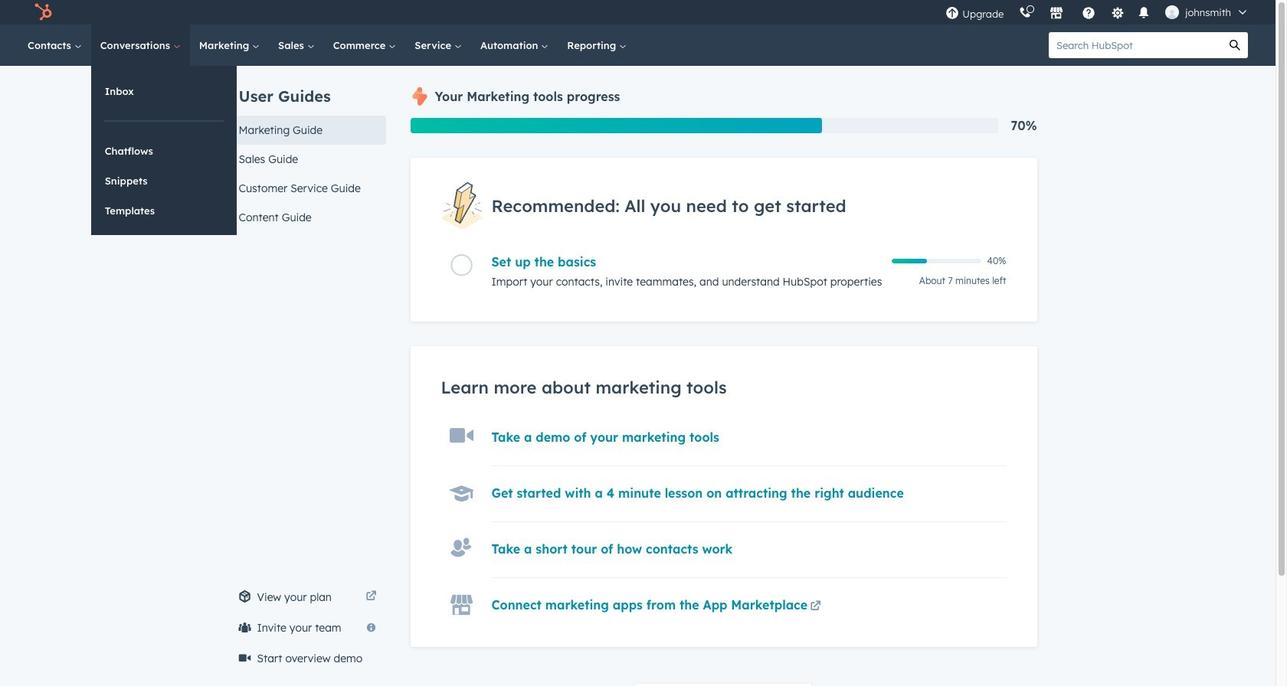 Task type: locate. For each thing, give the bounding box(es) containing it.
link opens in a new window image
[[366, 589, 377, 607], [366, 592, 377, 603], [811, 599, 821, 617]]

john smith image
[[1166, 5, 1180, 19]]

progress bar
[[410, 118, 822, 133]]

[object object] complete progress bar
[[892, 259, 928, 264]]

marketplaces image
[[1050, 7, 1064, 21]]

link opens in a new window image
[[811, 602, 821, 613]]

Search HubSpot search field
[[1049, 32, 1223, 58]]

menu
[[938, 0, 1258, 25]]



Task type: vqa. For each thing, say whether or not it's contained in the screenshot.
howard n/a icon
no



Task type: describe. For each thing, give the bounding box(es) containing it.
user guides element
[[230, 66, 386, 232]]

conversations menu
[[91, 66, 237, 235]]



